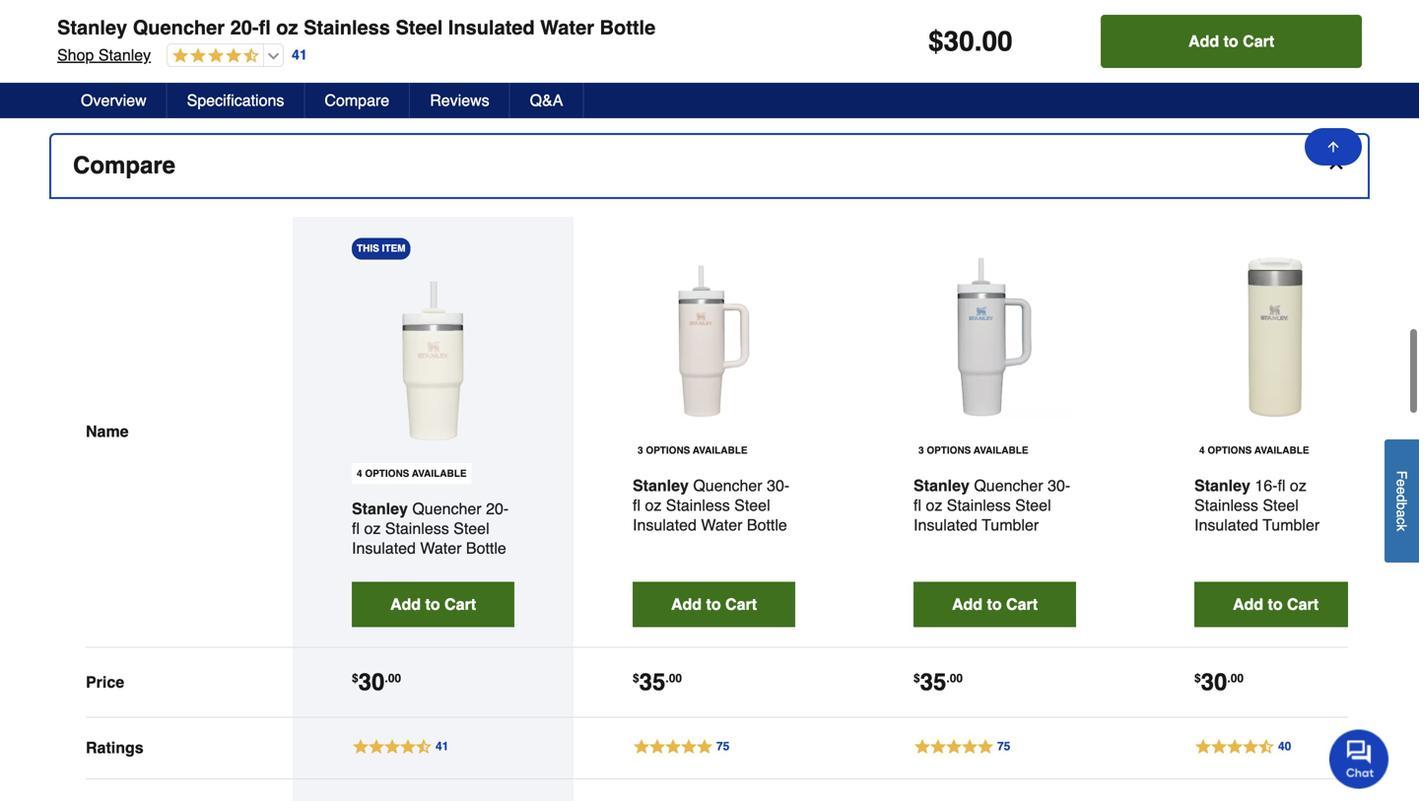 Task type: vqa. For each thing, say whether or not it's contained in the screenshot.
you within '$20.22 when you choose 5% savings on eligible purchases every day. learn how'
no



Task type: locate. For each thing, give the bounding box(es) containing it.
steel inside quencher 20- fl oz stainless steel insulated water bottle
[[454, 519, 490, 538]]

0 horizontal spatial 3
[[638, 445, 643, 456]]

2 horizontal spatial water
[[701, 516, 743, 534]]

1 vertical spatial water
[[701, 516, 743, 534]]

2 horizontal spatial bottle
[[747, 516, 787, 534]]

insulated inside quencher 20- fl oz stainless steel insulated water bottle
[[352, 539, 416, 557]]

2 horizontal spatial 30
[[1201, 669, 1228, 696]]

4 options available cell up 16-
[[1195, 440, 1315, 461]]

tumbler
[[982, 516, 1039, 534], [1263, 516, 1320, 534]]

1 e from the top
[[1394, 479, 1410, 487]]

0 horizontal spatial tumbler
[[982, 516, 1039, 534]]

2 tumbler from the left
[[1263, 516, 1320, 534]]

bottle
[[600, 16, 656, 39], [747, 516, 787, 534], [466, 539, 507, 557]]

0 vertical spatial 20-
[[230, 16, 259, 39]]

3 options available cell
[[633, 440, 753, 461], [914, 440, 1034, 461]]

oz inside quencher 30- fl oz stainless steel insulated tumbler
[[926, 496, 943, 514]]

30- inside quencher 30- fl oz stainless steel insulated water bottle
[[767, 476, 790, 495]]

q&a
[[530, 91, 563, 109]]

3 options available cell up quencher 30- fl oz stainless steel insulated water bottle
[[633, 440, 753, 461]]

1 tumbler from the left
[[982, 516, 1039, 534]]

quencher inside quencher 30- fl oz stainless steel insulated water bottle
[[693, 476, 763, 495]]

cart
[[1243, 32, 1275, 50], [445, 595, 476, 614], [726, 595, 757, 614], [1007, 595, 1038, 614], [1287, 595, 1319, 614]]

quencher inside quencher 20- fl oz stainless steel insulated water bottle
[[412, 500, 482, 518]]

1 30- from the left
[[767, 476, 790, 495]]

3 options available cell up quencher 30- fl oz stainless steel insulated tumbler on the right of the page
[[914, 440, 1034, 461]]

3 up quencher 30- fl oz stainless steel insulated tumbler on the right of the page
[[919, 445, 924, 456]]

options
[[646, 445, 690, 456], [927, 445, 971, 456], [1208, 445, 1252, 456], [365, 468, 409, 479]]

stanley for quencher 20- fl oz stainless steel insulated water bottle
[[352, 500, 408, 518]]

20- inside quencher 20- fl oz stainless steel insulated water bottle
[[486, 500, 509, 518]]

3 options available cell for quencher 30- fl oz stainless steel insulated tumbler
[[914, 440, 1034, 461]]

oz inside the 16-fl oz stainless steel insulated tumbler
[[1290, 476, 1307, 495]]

3 up quencher 30- fl oz stainless steel insulated water bottle
[[638, 445, 643, 456]]

0 horizontal spatial 4 options available
[[357, 468, 467, 479]]

2 vertical spatial water
[[420, 539, 462, 557]]

steel inside the 16-fl oz stainless steel insulated tumbler
[[1263, 496, 1299, 514]]

1 vertical spatial 20-
[[486, 500, 509, 518]]

bottle inside quencher 30- fl oz stainless steel insulated water bottle
[[747, 516, 787, 534]]

3 options available
[[638, 445, 748, 456], [919, 445, 1029, 456]]

reviews button
[[410, 83, 510, 118]]

ratings
[[86, 739, 144, 757]]

bottle for quencher 20- fl oz stainless steel insulated water bottle
[[466, 539, 507, 557]]

ca residents: prop 65 warning(s)
[[88, 13, 279, 26]]

options for quencher 30- fl oz stainless steel insulated tumbler
[[927, 445, 971, 456]]

stainless inside quencher 20- fl oz stainless steel insulated water bottle
[[385, 519, 449, 538]]

30
[[944, 26, 975, 57], [359, 669, 385, 696], [1201, 669, 1228, 696]]

2 3 from the left
[[919, 445, 924, 456]]

warning(s)
[[218, 13, 279, 26]]

0 horizontal spatial 20-
[[230, 16, 259, 39]]

compare button
[[305, 83, 410, 118], [51, 135, 1368, 197]]

30- inside quencher 30- fl oz stainless steel insulated tumbler
[[1048, 476, 1071, 495]]

stanley quencher 30-fl oz stainless steel insulated tumbler image
[[914, 256, 1076, 419]]

0 horizontal spatial 3 options available cell
[[633, 440, 753, 461]]

1 vertical spatial 4
[[357, 468, 362, 479]]

0 vertical spatial 4
[[1200, 445, 1205, 456]]

cart for 16-fl oz stainless steel insulated tumbler
[[1287, 595, 1319, 614]]

1 horizontal spatial tumbler
[[1263, 516, 1320, 534]]

4 up the 16-fl oz stainless steel insulated tumbler
[[1200, 445, 1205, 456]]

compare down the overview button
[[73, 152, 175, 179]]

1 horizontal spatial 30-
[[1048, 476, 1071, 495]]

water inside quencher 30- fl oz stainless steel insulated water bottle
[[701, 516, 743, 534]]

1 horizontal spatial 20-
[[486, 500, 509, 518]]

1 horizontal spatial 30
[[944, 26, 975, 57]]

fl inside quencher 20- fl oz stainless steel insulated water bottle
[[352, 519, 360, 538]]

0 horizontal spatial bottle
[[466, 539, 507, 557]]

available up quencher 30- fl oz stainless steel insulated tumbler on the right of the page
[[974, 445, 1029, 456]]

f
[[1394, 471, 1410, 479]]

quencher
[[133, 16, 225, 39], [693, 476, 763, 495], [974, 476, 1044, 495], [412, 500, 482, 518]]

stanley quencher 30-fl oz stainless steel insulated water bottle image
[[633, 256, 796, 419]]

bottle for quencher 30- fl oz stainless steel insulated water bottle
[[747, 516, 787, 534]]

item
[[382, 243, 406, 254]]

available for quencher 30- fl oz stainless steel insulated tumbler
[[974, 445, 1029, 456]]

0 horizontal spatial 3 options available
[[638, 445, 748, 456]]

1 horizontal spatial water
[[540, 16, 594, 39]]

4
[[1200, 445, 1205, 456], [357, 468, 362, 479]]

stainless for quencher 30- fl oz stainless steel insulated water bottle
[[666, 496, 730, 514]]

k
[[1394, 525, 1410, 531]]

oz inside quencher 30- fl oz stainless steel insulated water bottle
[[645, 496, 662, 514]]

3 options available for quencher 30- fl oz stainless steel insulated water bottle
[[638, 445, 748, 456]]

30- for quencher 30- fl oz stainless steel insulated water bottle
[[767, 476, 790, 495]]

1 vertical spatial 4 options available cell
[[352, 463, 472, 484]]

add
[[1189, 32, 1220, 50], [390, 595, 421, 614], [671, 595, 702, 614], [952, 595, 983, 614], [1233, 595, 1264, 614]]

oz for quencher 30- fl oz stainless steel insulated water bottle
[[645, 496, 662, 514]]

stainless for quencher 20- fl oz stainless steel insulated water bottle
[[385, 519, 449, 538]]

0 horizontal spatial $ 35 . 00
[[633, 669, 682, 696]]

stainless inside quencher 30- fl oz stainless steel insulated tumbler
[[947, 496, 1011, 514]]

steel inside quencher 30- fl oz stainless steel insulated tumbler
[[1015, 496, 1051, 514]]

stanley quencher 20-fl oz stainless steel insulated water bottle
[[57, 16, 656, 39]]

1 horizontal spatial 3 options available
[[919, 445, 1029, 456]]

oz
[[276, 16, 298, 39], [1290, 476, 1307, 495], [645, 496, 662, 514], [926, 496, 943, 514], [364, 519, 381, 538]]

fl for quencher 20- fl oz stainless steel insulated water bottle
[[352, 519, 360, 538]]

4 options available cell up quencher 20- fl oz stainless steel insulated water bottle
[[352, 463, 472, 484]]

2 30- from the left
[[1048, 476, 1071, 495]]

available
[[693, 445, 748, 456], [974, 445, 1029, 456], [1255, 445, 1310, 456], [412, 468, 467, 479]]

4 options available for the topmost 4 options available cell
[[1200, 445, 1310, 456]]

4 options available up quencher 20- fl oz stainless steel insulated water bottle
[[357, 468, 467, 479]]

4 up quencher 20- fl oz stainless steel insulated water bottle
[[357, 468, 362, 479]]

3 options available up quencher 30- fl oz stainless steel insulated water bottle
[[638, 445, 748, 456]]

1 35 from the left
[[639, 669, 666, 696]]

20-
[[230, 16, 259, 39], [486, 500, 509, 518]]

quencher for quencher 30- fl oz stainless steel insulated tumbler
[[974, 476, 1044, 495]]

3 options available up quencher 30- fl oz stainless steel insulated tumbler on the right of the page
[[919, 445, 1029, 456]]

available up quencher 30- fl oz stainless steel insulated water bottle
[[693, 445, 748, 456]]

0 vertical spatial bottle
[[600, 16, 656, 39]]

quencher 20- fl oz stainless steel insulated water bottle
[[352, 500, 509, 557]]

fl inside quencher 30- fl oz stainless steel insulated tumbler
[[914, 496, 922, 514]]

0 horizontal spatial 30-
[[767, 476, 790, 495]]

4 options available for leftmost 4 options available cell
[[357, 468, 467, 479]]

steel for quencher 20- fl oz stainless steel insulated water bottle
[[454, 519, 490, 538]]

compare down stanley quencher 20-fl oz stainless steel insulated water bottle
[[325, 91, 390, 109]]

compare
[[325, 91, 390, 109], [73, 152, 175, 179]]

add to cart for 16-fl oz stainless steel insulated tumbler
[[1233, 595, 1319, 614]]

1 vertical spatial 4 options available
[[357, 468, 467, 479]]

specifications
[[187, 91, 284, 109]]

options up quencher 30- fl oz stainless steel insulated water bottle
[[646, 445, 690, 456]]

steel inside quencher 30- fl oz stainless steel insulated water bottle
[[735, 496, 771, 514]]

insulated inside quencher 30- fl oz stainless steel insulated tumbler
[[914, 516, 978, 534]]

1 3 options available cell from the left
[[633, 440, 753, 461]]

stainless inside quencher 30- fl oz stainless steel insulated water bottle
[[666, 496, 730, 514]]

stainless for quencher 30- fl oz stainless steel insulated tumbler
[[947, 496, 1011, 514]]

add for quencher 30- fl oz stainless steel insulated water bottle
[[671, 595, 702, 614]]

2 3 options available from the left
[[919, 445, 1029, 456]]

to
[[1224, 32, 1239, 50], [425, 595, 440, 614], [706, 595, 721, 614], [987, 595, 1002, 614], [1268, 595, 1283, 614]]

0 vertical spatial compare
[[325, 91, 390, 109]]

0 vertical spatial water
[[540, 16, 594, 39]]

0 horizontal spatial 35
[[639, 669, 666, 696]]

2 3 options available cell from the left
[[914, 440, 1034, 461]]

stanley for quencher 30- fl oz stainless steel insulated water bottle
[[633, 476, 689, 495]]

35
[[639, 669, 666, 696], [920, 669, 947, 696]]

1 horizontal spatial 3
[[919, 445, 924, 456]]

4 options available
[[1200, 445, 1310, 456], [357, 468, 467, 479]]

insulated for quencher 20- fl oz stainless steel insulated water bottle
[[352, 539, 416, 557]]

stanley
[[57, 16, 127, 39], [98, 46, 151, 64], [633, 476, 689, 495], [914, 476, 970, 495], [1195, 476, 1251, 495], [352, 500, 408, 518]]

1 horizontal spatial 4 options available cell
[[1195, 440, 1315, 461]]

0 horizontal spatial compare
[[73, 152, 175, 179]]

0 horizontal spatial water
[[420, 539, 462, 557]]

insulated inside the 16-fl oz stainless steel insulated tumbler
[[1195, 516, 1259, 534]]

bottle inside quencher 20- fl oz stainless steel insulated water bottle
[[466, 539, 507, 557]]

0 horizontal spatial 4
[[357, 468, 362, 479]]

41
[[292, 47, 307, 63]]

$
[[929, 26, 944, 57], [352, 672, 359, 685], [633, 672, 639, 685], [914, 672, 920, 685], [1195, 672, 1201, 685]]

2 e from the top
[[1394, 487, 1410, 495]]

to for 16-fl oz stainless steel insulated tumbler
[[1268, 595, 1283, 614]]

quencher inside quencher 30- fl oz stainless steel insulated tumbler
[[974, 476, 1044, 495]]

insulated
[[448, 16, 535, 39], [633, 516, 697, 534], [914, 516, 978, 534], [1195, 516, 1259, 534], [352, 539, 416, 557]]

1 horizontal spatial 35
[[920, 669, 947, 696]]

add to cart button
[[1101, 15, 1362, 68], [352, 582, 515, 627], [633, 582, 796, 627], [914, 582, 1076, 627], [1195, 582, 1357, 627]]

this
[[357, 243, 379, 254]]

available up 16-
[[1255, 445, 1310, 456]]

00
[[982, 26, 1013, 57], [388, 672, 401, 685], [669, 672, 682, 685], [950, 672, 963, 685], [1231, 672, 1244, 685]]

no
[[407, 11, 425, 26]]

e
[[1394, 479, 1410, 487], [1394, 487, 1410, 495]]

options up quencher 30- fl oz stainless steel insulated tumbler on the right of the page
[[927, 445, 971, 456]]

add to cart
[[1189, 32, 1275, 50], [390, 595, 476, 614], [671, 595, 757, 614], [952, 595, 1038, 614], [1233, 595, 1319, 614]]

c
[[1394, 518, 1410, 525]]

e up d
[[1394, 479, 1410, 487]]

shop stanley
[[57, 46, 151, 64]]

1 3 options available from the left
[[638, 445, 748, 456]]

water
[[540, 16, 594, 39], [701, 516, 743, 534], [420, 539, 462, 557]]

.
[[975, 26, 982, 57], [385, 672, 388, 685], [666, 672, 669, 685], [947, 672, 950, 685], [1228, 672, 1231, 685]]

$ 30 . 00
[[929, 26, 1013, 57], [352, 669, 401, 696], [1195, 669, 1244, 696]]

1 3 from the left
[[638, 445, 643, 456]]

4 options available cell
[[1195, 440, 1315, 461], [352, 463, 472, 484]]

quencher 30- fl oz stainless steel insulated tumbler
[[914, 476, 1071, 534]]

3 options available cell for quencher 30- fl oz stainless steel insulated water bottle
[[633, 440, 753, 461]]

1 horizontal spatial $ 35 . 00
[[914, 669, 963, 696]]

0 vertical spatial compare button
[[305, 83, 410, 118]]

1 horizontal spatial 3 options available cell
[[914, 440, 1034, 461]]

1 horizontal spatial 4
[[1200, 445, 1205, 456]]

stainless
[[304, 16, 390, 39], [666, 496, 730, 514], [947, 496, 1011, 514], [1195, 496, 1259, 514], [385, 519, 449, 538]]

0 vertical spatial 4 options available
[[1200, 445, 1310, 456]]

available for quencher 30- fl oz stainless steel insulated water bottle
[[693, 445, 748, 456]]

add to cart button for quencher 30- fl oz stainless steel insulated water bottle
[[633, 582, 796, 627]]

steel for quencher 30- fl oz stainless steel insulated water bottle
[[735, 496, 771, 514]]

fl
[[259, 16, 271, 39], [1278, 476, 1286, 495], [633, 496, 641, 514], [914, 496, 922, 514], [352, 519, 360, 538]]

insulated inside quencher 30- fl oz stainless steel insulated water bottle
[[633, 516, 697, 534]]

oz inside quencher 20- fl oz stainless steel insulated water bottle
[[364, 519, 381, 538]]

3 for quencher 30- fl oz stainless steel insulated tumbler
[[919, 445, 924, 456]]

1 vertical spatial bottle
[[747, 516, 787, 534]]

options up the 16-fl oz stainless steel insulated tumbler
[[1208, 445, 1252, 456]]

2 vertical spatial bottle
[[466, 539, 507, 557]]

1 horizontal spatial bottle
[[600, 16, 656, 39]]

water inside quencher 20- fl oz stainless steel insulated water bottle
[[420, 539, 462, 557]]

1 horizontal spatial 4 options available
[[1200, 445, 1310, 456]]

q&a button
[[510, 83, 584, 118]]

$ 35 . 00
[[633, 669, 682, 696], [914, 669, 963, 696]]

fl inside quencher 30- fl oz stainless steel insulated water bottle
[[633, 496, 641, 514]]

30-
[[767, 476, 790, 495], [1048, 476, 1071, 495]]

3
[[638, 445, 643, 456], [919, 445, 924, 456]]

e up the b
[[1394, 487, 1410, 495]]

options for quencher 30- fl oz stainless steel insulated water bottle
[[646, 445, 690, 456]]

2 $ 35 . 00 from the left
[[914, 669, 963, 696]]

4 options available up 16-
[[1200, 445, 1310, 456]]

steel
[[396, 16, 443, 39], [735, 496, 771, 514], [1015, 496, 1051, 514], [1263, 496, 1299, 514], [454, 519, 490, 538]]



Task type: describe. For each thing, give the bounding box(es) containing it.
tumbler inside the 16-fl oz stainless steel insulated tumbler
[[1263, 516, 1320, 534]]

1 horizontal spatial $ 30 . 00
[[929, 26, 1013, 57]]

fl for quencher 30- fl oz stainless steel insulated water bottle
[[633, 496, 641, 514]]

price
[[86, 673, 124, 691]]

16-
[[1255, 476, 1278, 495]]

to for quencher 30- fl oz stainless steel insulated water bottle
[[706, 595, 721, 614]]

chevron up image
[[1327, 156, 1347, 175]]

65
[[202, 13, 215, 26]]

2 35 from the left
[[920, 669, 947, 696]]

1 vertical spatial compare button
[[51, 135, 1368, 197]]

available up quencher 20- fl oz stainless steel insulated water bottle
[[412, 468, 467, 479]]

oz for quencher 30- fl oz stainless steel insulated tumbler
[[926, 496, 943, 514]]

1 $ 35 . 00 from the left
[[633, 669, 682, 696]]

add to cart for quencher 30- fl oz stainless steel insulated tumbler
[[952, 595, 1038, 614]]

name
[[86, 423, 129, 441]]

2 horizontal spatial $ 30 . 00
[[1195, 669, 1244, 696]]

30- for quencher 30- fl oz stainless steel insulated tumbler
[[1048, 476, 1071, 495]]

steel for quencher 30- fl oz stainless steel insulated tumbler
[[1015, 496, 1051, 514]]

stanley for 16-fl oz stainless steel insulated tumbler
[[1195, 476, 1251, 495]]

residents:
[[108, 13, 168, 26]]

stanley 16-fl oz stainless steel insulated tumbler image
[[1195, 256, 1357, 419]]

f e e d b a c k button
[[1385, 440, 1420, 563]]

options up quencher 20- fl oz stainless steel insulated water bottle
[[365, 468, 409, 479]]

add to cart for quencher 30- fl oz stainless steel insulated water bottle
[[671, 595, 757, 614]]

1 horizontal spatial compare
[[325, 91, 390, 109]]

3 options available for quencher 30- fl oz stainless steel insulated tumbler
[[919, 445, 1029, 456]]

water for quencher 30- fl oz stainless steel insulated water bottle
[[701, 516, 743, 534]]

16-fl oz stainless steel insulated tumbler
[[1195, 476, 1320, 534]]

1 vertical spatial compare
[[73, 152, 175, 179]]

quencher for quencher 20- fl oz stainless steel insulated water bottle
[[412, 500, 482, 518]]

add to cart button for quencher 30- fl oz stainless steel insulated tumbler
[[914, 582, 1076, 627]]

reviews
[[430, 91, 490, 109]]

fl inside the 16-fl oz stainless steel insulated tumbler
[[1278, 476, 1286, 495]]

add to cart button for 16-fl oz stainless steel insulated tumbler
[[1195, 582, 1357, 627]]

ca
[[88, 13, 105, 26]]

overview button
[[61, 83, 167, 118]]

insulated for quencher 30- fl oz stainless steel insulated tumbler
[[914, 516, 978, 534]]

4.5 stars image
[[168, 47, 259, 66]]

cart for quencher 30- fl oz stainless steel insulated tumbler
[[1007, 595, 1038, 614]]

specifications button
[[167, 83, 305, 118]]

3 for quencher 30- fl oz stainless steel insulated water bottle
[[638, 445, 643, 456]]

overview
[[81, 91, 147, 109]]

arrow up image
[[1326, 139, 1342, 155]]

insulated for quencher 30- fl oz stainless steel insulated water bottle
[[633, 516, 697, 534]]

chat invite button image
[[1330, 729, 1390, 789]]

0 horizontal spatial 4 options available cell
[[352, 463, 472, 484]]

available for 16-fl oz stainless steel insulated tumbler
[[1255, 445, 1310, 456]]

options for 16-fl oz stainless steel insulated tumbler
[[1208, 445, 1252, 456]]

quencher 30- fl oz stainless steel insulated water bottle
[[633, 476, 790, 534]]

stainless inside the 16-fl oz stainless steel insulated tumbler
[[1195, 496, 1259, 514]]

fl for quencher 30- fl oz stainless steel insulated tumbler
[[914, 496, 922, 514]]

prop
[[171, 13, 198, 26]]

cart for quencher 30- fl oz stainless steel insulated water bottle
[[726, 595, 757, 614]]

oz for quencher 20- fl oz stainless steel insulated water bottle
[[364, 519, 381, 538]]

tumbler inside quencher 30- fl oz stainless steel insulated tumbler
[[982, 516, 1039, 534]]

stanley for quencher 30- fl oz stainless steel insulated tumbler
[[914, 476, 970, 495]]

0 horizontal spatial $ 30 . 00
[[352, 669, 401, 696]]

to for quencher 30- fl oz stainless steel insulated tumbler
[[987, 595, 1002, 614]]

0 horizontal spatial 30
[[359, 669, 385, 696]]

d
[[1394, 495, 1410, 502]]

water for quencher 20- fl oz stainless steel insulated water bottle
[[420, 539, 462, 557]]

shop
[[57, 46, 94, 64]]

0 vertical spatial 4 options available cell
[[1195, 440, 1315, 461]]

add for quencher 30- fl oz stainless steel insulated tumbler
[[952, 595, 983, 614]]

quencher for quencher 30- fl oz stainless steel insulated water bottle
[[693, 476, 763, 495]]

this item
[[357, 243, 406, 254]]

stanley quencher 20-fl oz stainless steel insulated water bottle image
[[352, 279, 515, 442]]

b
[[1394, 502, 1410, 510]]

add for 16-fl oz stainless steel insulated tumbler
[[1233, 595, 1264, 614]]

f e e d b a c k
[[1394, 471, 1410, 531]]

a
[[1394, 510, 1410, 518]]



